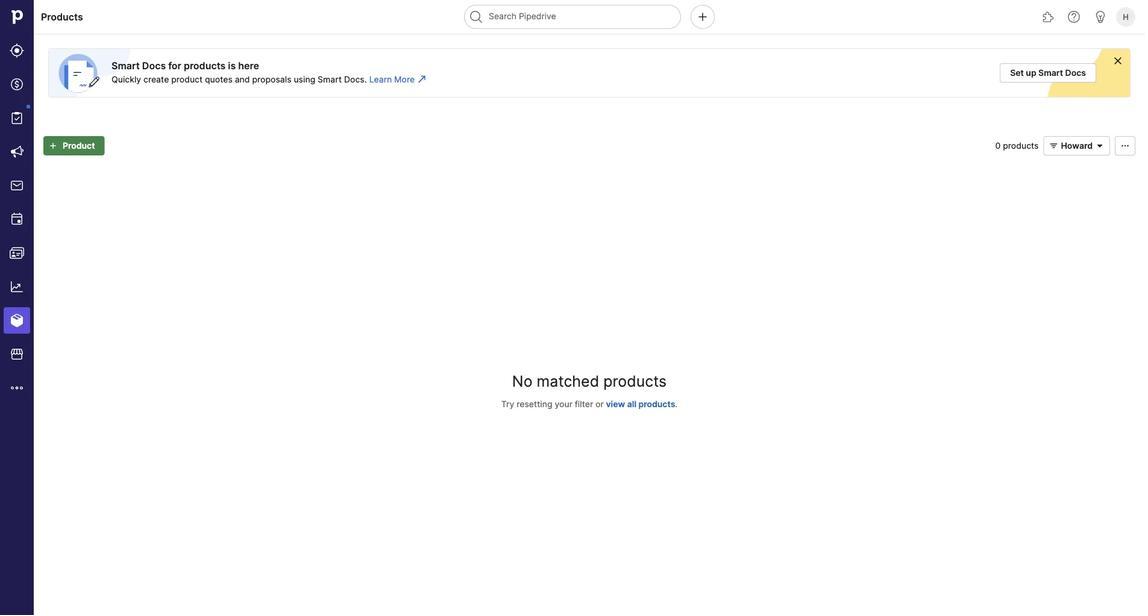 Task type: describe. For each thing, give the bounding box(es) containing it.
up
[[1026, 68, 1037, 78]]

howard button
[[1044, 136, 1110, 156]]

docs.
[[344, 74, 367, 84]]

is
[[228, 60, 236, 71]]

set
[[1010, 68, 1024, 78]]

smart inside button
[[1039, 68, 1063, 78]]

filter
[[575, 399, 593, 409]]

more
[[394, 74, 415, 84]]

deals image
[[10, 77, 24, 92]]

sales assistant image
[[1093, 10, 1108, 24]]

learn more
[[369, 74, 415, 84]]

products right the 0
[[1003, 141, 1039, 151]]

color primary inverted image
[[46, 141, 60, 151]]

home image
[[8, 8, 26, 26]]

0
[[995, 141, 1001, 151]]

more actions image
[[1118, 141, 1133, 151]]

close image
[[1113, 56, 1123, 66]]

0 horizontal spatial smart
[[112, 60, 140, 71]]

products
[[41, 11, 83, 23]]

0 products
[[995, 141, 1039, 151]]

products up quotes
[[184, 60, 226, 71]]

products right all
[[639, 399, 675, 409]]

product button
[[43, 136, 105, 156]]

campaigns image
[[10, 145, 24, 159]]

color undefined image
[[10, 111, 24, 125]]

more image
[[10, 381, 24, 395]]

learn
[[369, 74, 392, 84]]

0 horizontal spatial docs
[[142, 60, 166, 71]]

contacts image
[[10, 246, 24, 260]]

set up smart docs button
[[1000, 63, 1096, 83]]

quickly create product quotes and proposals using smart docs.
[[112, 74, 367, 84]]

products up all
[[604, 373, 667, 391]]

view all products link
[[606, 399, 675, 409]]

product
[[171, 74, 203, 84]]

insights image
[[10, 280, 24, 294]]

your
[[555, 399, 573, 409]]

using
[[294, 74, 315, 84]]

.
[[675, 399, 678, 409]]

here
[[238, 60, 259, 71]]



Task type: locate. For each thing, give the bounding box(es) containing it.
howard
[[1061, 141, 1093, 151]]

1 horizontal spatial color primary image
[[1093, 141, 1107, 151]]

create
[[143, 74, 169, 84]]

try resetting your filter or view all products .
[[501, 399, 678, 409]]

sales inbox image
[[10, 178, 24, 193]]

color link image
[[417, 74, 427, 84]]

smart docs for products is here
[[112, 60, 259, 71]]

h
[[1123, 12, 1129, 21]]

2 horizontal spatial smart
[[1039, 68, 1063, 78]]

product
[[63, 141, 95, 151]]

products
[[184, 60, 226, 71], [1003, 141, 1039, 151], [604, 373, 667, 391], [639, 399, 675, 409]]

smart up quickly
[[112, 60, 140, 71]]

smart
[[112, 60, 140, 71], [1039, 68, 1063, 78], [318, 74, 342, 84]]

or
[[596, 399, 604, 409]]

learn more link
[[369, 73, 427, 86]]

proposals
[[252, 74, 291, 84]]

1 horizontal spatial docs
[[1065, 68, 1086, 78]]

marketplace image
[[10, 347, 24, 362]]

color primary image left more actions icon on the top
[[1093, 141, 1107, 151]]

no matched products
[[512, 373, 667, 391]]

for
[[168, 60, 181, 71]]

1 color primary image from the left
[[1047, 141, 1061, 151]]

docs right up
[[1065, 68, 1086, 78]]

2 color primary image from the left
[[1093, 141, 1107, 151]]

try
[[501, 399, 514, 409]]

no
[[512, 373, 533, 391]]

Search Pipedrive field
[[464, 5, 681, 29]]

leads image
[[10, 43, 24, 58]]

docs
[[142, 60, 166, 71], [1065, 68, 1086, 78]]

docs up create
[[142, 60, 166, 71]]

h button
[[1114, 5, 1138, 29]]

all
[[627, 399, 637, 409]]

view
[[606, 399, 625, 409]]

set up smart docs
[[1010, 68, 1086, 78]]

menu
[[0, 0, 34, 615]]

quick add image
[[696, 10, 710, 24]]

menu item
[[0, 304, 34, 338]]

color primary image
[[1047, 141, 1061, 151], [1093, 141, 1107, 151]]

activities image
[[10, 212, 24, 227]]

quotes
[[205, 74, 233, 84]]

1 horizontal spatial smart
[[318, 74, 342, 84]]

resetting
[[517, 399, 553, 409]]

matched
[[537, 373, 599, 391]]

smart right up
[[1039, 68, 1063, 78]]

smart right the using
[[318, 74, 342, 84]]

and
[[235, 74, 250, 84]]

quickly
[[112, 74, 141, 84]]

products image
[[10, 313, 24, 328]]

docs inside button
[[1065, 68, 1086, 78]]

quick help image
[[1067, 10, 1081, 24]]

color primary image right 0 products at top
[[1047, 141, 1061, 151]]

0 horizontal spatial color primary image
[[1047, 141, 1061, 151]]



Task type: vqa. For each thing, say whether or not it's contained in the screenshot.
If
no



